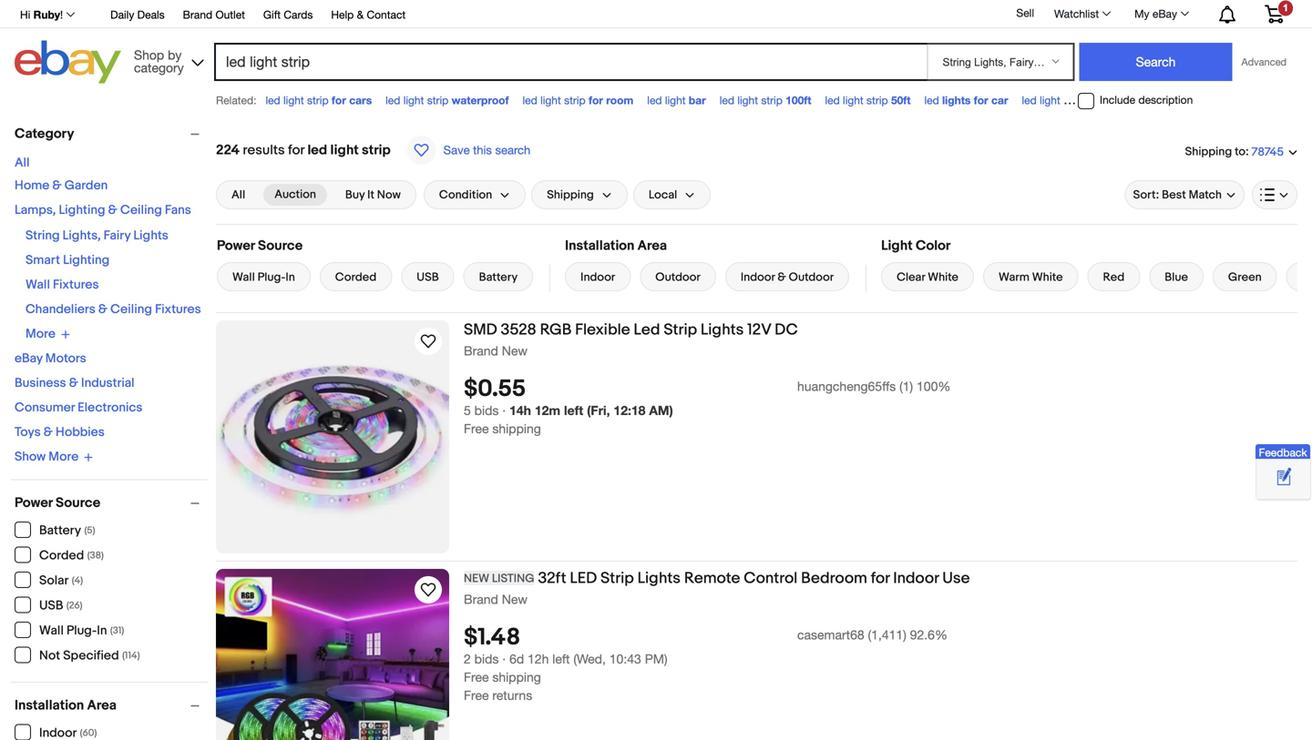 Task type: locate. For each thing, give the bounding box(es) containing it.
100ft
[[786, 94, 811, 107]]

!
[[60, 8, 63, 21]]

left inside casemart68 (1,411) 92.6% 2 bids · 6d 12h left (wed, 10:43 pm) free shipping free returns
[[552, 652, 570, 667]]

lighting down the lights,
[[63, 253, 110, 268]]

new down 3528
[[502, 344, 528, 359]]

free for 5
[[464, 422, 489, 437]]

main content
[[216, 117, 1312, 741]]

1 horizontal spatial indoor
[[741, 271, 775, 285]]

0 vertical spatial bids
[[474, 403, 499, 418]]

outdoor
[[655, 271, 701, 285], [789, 271, 834, 285]]

1 vertical spatial in
[[97, 624, 107, 639]]

led light strip 100ft
[[720, 94, 811, 107]]

ebay up business
[[15, 351, 43, 367]]

left left (fri,
[[564, 403, 583, 418]]

all link down 224
[[220, 184, 256, 206]]

1 vertical spatial lighting
[[63, 253, 110, 268]]

fans
[[165, 203, 191, 218]]

& inside string lights, fairy lights smart lighting wall fixtures chandeliers & ceiling fixtures
[[98, 302, 108, 318]]

corded left usb link on the left top
[[335, 271, 377, 285]]

area up outdoor "link" in the top of the page
[[638, 238, 667, 254]]

1 vertical spatial installation
[[15, 698, 84, 714]]

2 vertical spatial new
[[502, 592, 528, 607]]

ceiling inside string lights, fairy lights smart lighting wall fixtures chandeliers & ceiling fixtures
[[110, 302, 152, 318]]

results
[[243, 142, 285, 159]]

1 vertical spatial ceiling
[[110, 302, 152, 318]]

indoor & outdoor
[[741, 271, 834, 285]]

bids right 5
[[474, 403, 499, 418]]

0 vertical spatial more
[[26, 327, 56, 342]]

shipping
[[492, 422, 541, 437], [492, 670, 541, 685]]

1 horizontal spatial strip
[[664, 321, 697, 340]]

installation area up "indoor" "link"
[[565, 238, 667, 254]]

more down toys & hobbies link
[[49, 450, 79, 465]]

0 horizontal spatial power
[[15, 495, 53, 512]]

& right the toys
[[44, 425, 53, 441]]

brand down smd
[[464, 344, 498, 359]]

lighting down garden
[[59, 203, 105, 218]]

0 vertical spatial shipping
[[492, 422, 541, 437]]

1 vertical spatial plug-
[[66, 624, 97, 639]]

led left lights
[[924, 94, 939, 107]]

daily
[[110, 8, 134, 21]]

ebay inside ebay motors business & industrial consumer electronics toys & hobbies
[[15, 351, 43, 367]]

wall fixtures link
[[26, 277, 99, 293]]

1 vertical spatial ·
[[502, 652, 506, 667]]

$1.48
[[464, 624, 520, 653]]

1 horizontal spatial in
[[286, 271, 295, 285]]

0 vertical spatial all link
[[15, 155, 30, 171]]

all link for home & garden link
[[15, 155, 30, 171]]

free left returns at the left of page
[[464, 689, 489, 704]]

(5)
[[84, 525, 95, 537]]

0 horizontal spatial area
[[87, 698, 117, 714]]

shop by category banner
[[10, 0, 1297, 88]]

solar
[[39, 574, 69, 589]]

wall for wall plug-in
[[232, 271, 255, 285]]

save this search button
[[402, 135, 536, 166]]

in left the (31)
[[97, 624, 107, 639]]

show more
[[15, 450, 79, 465]]

source
[[258, 238, 303, 254], [56, 495, 100, 512]]

0 vertical spatial installation
[[565, 238, 634, 254]]

bids inside casemart68 (1,411) 92.6% 2 bids · 6d 12h left (wed, 10:43 pm) free shipping free returns
[[474, 652, 499, 667]]

warm
[[999, 271, 1030, 285]]

am)
[[649, 403, 673, 418]]

1 vertical spatial left
[[552, 652, 570, 667]]

0 vertical spatial ·
[[502, 403, 506, 418]]

0 horizontal spatial ebay
[[15, 351, 43, 367]]

led right waterproof
[[523, 94, 537, 107]]

1 horizontal spatial usb
[[417, 271, 439, 285]]

installation up (60) link
[[15, 698, 84, 714]]

source up wall plug-in link
[[258, 238, 303, 254]]

· left 14h
[[502, 403, 506, 418]]

in
[[286, 271, 295, 285], [97, 624, 107, 639]]

condition button
[[424, 180, 526, 210]]

indoor link
[[565, 262, 631, 292]]

led right room
[[647, 94, 662, 107]]

bids inside huangcheng65ffs (1) 100% 5 bids · 14h 12m left (fri, 12:18 am) free shipping
[[474, 403, 499, 418]]

for left cars
[[332, 94, 346, 107]]

brand left outlet
[[183, 8, 212, 21]]

0 vertical spatial fixtures
[[53, 277, 99, 293]]

shipping down 14h
[[492, 422, 541, 437]]

toys
[[15, 425, 41, 441]]

light left bar
[[665, 94, 686, 107]]

led light strip outdoor
[[1022, 94, 1129, 107]]

for right "bedroom"
[[871, 569, 890, 589]]

0 vertical spatial left
[[564, 403, 583, 418]]

0 horizontal spatial outdoor
[[655, 271, 701, 285]]

led for led light strip for cars
[[266, 94, 280, 107]]

1 link
[[1254, 0, 1295, 26]]

indoor up "flexible"
[[581, 271, 615, 285]]

1 horizontal spatial power source
[[217, 238, 303, 254]]

2 horizontal spatial indoor
[[893, 569, 939, 589]]

1 vertical spatial source
[[56, 495, 100, 512]]

1 horizontal spatial ebay
[[1153, 7, 1177, 20]]

free down 5
[[464, 422, 489, 437]]

light inside main content
[[330, 142, 359, 159]]

power source up battery (5)
[[15, 495, 100, 512]]

1 vertical spatial strip
[[600, 569, 634, 589]]

lights inside new listing 32ft led strip lights remote control bedroom for indoor use brand new
[[637, 569, 681, 589]]

my
[[1134, 7, 1149, 20]]

business
[[15, 376, 66, 391]]

shipping inside shipping to : 78745
[[1185, 145, 1232, 159]]

deals
[[137, 8, 165, 21]]

0 horizontal spatial corded
[[39, 549, 84, 564]]

light for led light strip waterproof
[[403, 94, 424, 107]]

32ft led strip lights remote control bedroom for indoor use heading
[[464, 569, 970, 589]]

1 horizontal spatial white
[[1032, 271, 1063, 285]]

224
[[216, 142, 240, 159]]

buy it now link
[[334, 184, 412, 206]]

1 horizontal spatial shipping
[[1185, 145, 1232, 159]]

bids
[[474, 403, 499, 418], [474, 652, 499, 667]]

string lights, fairy lights smart lighting wall fixtures chandeliers & ceiling fixtures
[[26, 228, 201, 318]]

0 vertical spatial area
[[638, 238, 667, 254]]

bids right 2
[[474, 652, 499, 667]]

0 vertical spatial in
[[286, 271, 295, 285]]

condition
[[439, 188, 492, 202]]

watch 32ft led strip lights remote control bedroom for indoor use image
[[417, 579, 439, 601]]

for
[[332, 94, 346, 107], [589, 94, 603, 107], [974, 94, 988, 107], [288, 142, 304, 159], [871, 569, 890, 589]]

more up ebay motors link
[[26, 327, 56, 342]]

installation up "indoor" "link"
[[565, 238, 634, 254]]

indoor left use
[[893, 569, 939, 589]]

watch smd 3528 rgb flexible led strip lights 12v dc image
[[417, 331, 439, 353]]

left for 12h
[[552, 652, 570, 667]]

bids for 2
[[474, 652, 499, 667]]

strip left cars
[[307, 94, 329, 107]]

2 vertical spatial free
[[464, 689, 489, 704]]

huangcheng65ffs
[[797, 379, 896, 394]]

gift cards link
[[263, 5, 313, 26]]

light right cars
[[403, 94, 424, 107]]

· inside casemart68 (1,411) 92.6% 2 bids · 6d 12h left (wed, 10:43 pm) free shipping free returns
[[502, 652, 506, 667]]

indoor inside "indoor" "link"
[[581, 271, 615, 285]]

installation area inside main content
[[565, 238, 667, 254]]

strip for led light strip for cars
[[307, 94, 329, 107]]

smd 3528 rgb flexible led strip lights 12v dc image
[[216, 321, 449, 554]]

0 vertical spatial battery
[[479, 271, 518, 285]]

1 horizontal spatial plug-
[[258, 271, 286, 285]]

corded up solar (4)
[[39, 549, 84, 564]]

0 vertical spatial shipping
[[1185, 145, 1232, 159]]

strip for led light strip 50ft
[[867, 94, 888, 107]]

1 horizontal spatial installation
[[565, 238, 634, 254]]

main content containing $0.55
[[216, 117, 1312, 741]]

more
[[26, 327, 56, 342], [49, 450, 79, 465]]

usb inside main content
[[417, 271, 439, 285]]

1 shipping from the top
[[492, 422, 541, 437]]

shipping up "indoor" "link"
[[547, 188, 594, 202]]

shipping for 6d
[[492, 670, 541, 685]]

· inside huangcheng65ffs (1) 100% 5 bids · 14h 12m left (fri, 12:18 am) free shipping
[[502, 403, 506, 418]]

auction link
[[264, 184, 327, 206]]

ceiling right chandeliers
[[110, 302, 152, 318]]

& up dc
[[778, 271, 786, 285]]

0 horizontal spatial installation area
[[15, 698, 117, 714]]

2 vertical spatial brand
[[464, 592, 498, 607]]

battery up corded (38) on the bottom of page
[[39, 523, 81, 539]]

brand
[[183, 8, 212, 21], [464, 344, 498, 359], [464, 592, 498, 607]]

related:
[[216, 94, 256, 107]]

white
[[928, 271, 959, 285], [1032, 271, 1063, 285]]

1 horizontal spatial battery
[[479, 271, 518, 285]]

power source
[[217, 238, 303, 254], [15, 495, 100, 512]]

2 free from the top
[[464, 670, 489, 685]]

shipping inside dropdown button
[[547, 188, 594, 202]]

help & contact
[[331, 8, 406, 21]]

led right cars
[[386, 94, 400, 107]]

0 vertical spatial free
[[464, 422, 489, 437]]

shipping button
[[531, 180, 628, 210]]

1 vertical spatial ebay
[[15, 351, 43, 367]]

2
[[464, 652, 471, 667]]

free
[[464, 422, 489, 437], [464, 670, 489, 685], [464, 689, 489, 704]]

lights inside string lights, fairy lights smart lighting wall fixtures chandeliers & ceiling fixtures
[[133, 228, 168, 244]]

area up (60)
[[87, 698, 117, 714]]

1 bids from the top
[[474, 403, 499, 418]]

ruby
[[33, 8, 60, 21]]

0 vertical spatial corded
[[335, 271, 377, 285]]

free inside huangcheng65ffs (1) 100% 5 bids · 14h 12m left (fri, 12:18 am) free shipping
[[464, 422, 489, 437]]

green
[[1228, 271, 1262, 285]]

0 horizontal spatial indoor
[[581, 271, 615, 285]]

1 · from the top
[[502, 403, 506, 418]]

shop
[[134, 47, 164, 62]]

led right 100ft
[[825, 94, 840, 107]]

1 vertical spatial usb
[[39, 599, 63, 614]]

1 horizontal spatial corded
[[335, 271, 377, 285]]

(60) link
[[15, 725, 97, 741]]

for left room
[[589, 94, 603, 107]]

& up consumer electronics link
[[69, 376, 78, 391]]

free down 2
[[464, 670, 489, 685]]

0 vertical spatial source
[[258, 238, 303, 254]]

shipping left to
[[1185, 145, 1232, 159]]

red
[[1103, 271, 1125, 285]]

2 shipping from the top
[[492, 670, 541, 685]]

0 horizontal spatial fixtures
[[53, 277, 99, 293]]

usb up watch smd 3528 rgb flexible led strip lights 12v dc icon
[[417, 271, 439, 285]]

led for led light strip for room
[[523, 94, 537, 107]]

car
[[991, 94, 1008, 107]]

installation
[[565, 238, 634, 254], [15, 698, 84, 714]]

1 horizontal spatial all
[[231, 188, 245, 202]]

show more button
[[15, 450, 93, 465]]

1 horizontal spatial fixtures
[[155, 302, 201, 318]]

power up battery (5)
[[15, 495, 53, 512]]

1 vertical spatial bids
[[474, 652, 499, 667]]

0 horizontal spatial in
[[97, 624, 107, 639]]

usb left (26)
[[39, 599, 63, 614]]

0 vertical spatial plug-
[[258, 271, 286, 285]]

led for led light strip waterproof
[[386, 94, 400, 107]]

0 vertical spatial brand
[[183, 8, 212, 21]]

2 vertical spatial lights
[[637, 569, 681, 589]]

0 vertical spatial strip
[[664, 321, 697, 340]]

& up fairy in the left top of the page
[[108, 203, 117, 218]]

lights left the 12v
[[701, 321, 744, 340]]

strip inside the smd 3528 rgb flexible led strip lights 12v dc brand new
[[664, 321, 697, 340]]

bar
[[689, 94, 706, 107]]

light for led light strip 50ft
[[843, 94, 864, 107]]

None submit
[[1079, 43, 1232, 81]]

& right chandeliers
[[98, 302, 108, 318]]

2 white from the left
[[1032, 271, 1063, 285]]

light for led light strip for cars
[[283, 94, 304, 107]]

gift cards
[[263, 8, 313, 21]]

0 vertical spatial ceiling
[[120, 203, 162, 218]]

plug- down (26)
[[66, 624, 97, 639]]

usb for usb
[[417, 271, 439, 285]]

light up buy on the top
[[330, 142, 359, 159]]

category
[[134, 60, 184, 75]]

ebay inside my ebay link
[[1153, 7, 1177, 20]]

led right bar
[[720, 94, 734, 107]]

1 white from the left
[[928, 271, 959, 285]]

lights right fairy in the left top of the page
[[133, 228, 168, 244]]

lamps, lighting & ceiling fans
[[15, 203, 191, 218]]

2 horizontal spatial lights
[[701, 321, 744, 340]]

led right the car
[[1022, 94, 1037, 107]]

0 horizontal spatial usb
[[39, 599, 63, 614]]

0 vertical spatial installation area
[[565, 238, 667, 254]]

1 free from the top
[[464, 422, 489, 437]]

white right clear
[[928, 271, 959, 285]]

usb for usb (26)
[[39, 599, 63, 614]]

0 vertical spatial new
[[502, 344, 528, 359]]

1 vertical spatial battery
[[39, 523, 81, 539]]

strip inside main content
[[362, 142, 391, 159]]

· left 6d
[[502, 652, 506, 667]]

0 horizontal spatial all link
[[15, 155, 30, 171]]

all up home
[[15, 155, 30, 171]]

1 vertical spatial brand
[[464, 344, 498, 359]]

strip for led light strip 100ft
[[761, 94, 783, 107]]

0 horizontal spatial battery
[[39, 523, 81, 539]]

light
[[881, 238, 913, 254]]

huangcheng65ffs (1) 100% 5 bids · 14h 12m left (fri, 12:18 am) free shipping
[[464, 379, 951, 437]]

plug- left corded link
[[258, 271, 286, 285]]

1 horizontal spatial source
[[258, 238, 303, 254]]

account navigation
[[10, 0, 1297, 28]]

battery up smd
[[479, 271, 518, 285]]

outdoor up dc
[[789, 271, 834, 285]]

0 vertical spatial all
[[15, 155, 30, 171]]

power source inside main content
[[217, 238, 303, 254]]

1 vertical spatial free
[[464, 670, 489, 685]]

home
[[15, 178, 49, 194]]

feedback
[[1259, 446, 1307, 459]]

all down 224
[[231, 188, 245, 202]]

light left 50ft
[[843, 94, 864, 107]]

new left the listing
[[464, 572, 489, 586]]

& right help
[[357, 8, 364, 21]]

led right related:
[[266, 94, 280, 107]]

all link up home
[[15, 155, 30, 171]]

brand down the listing
[[464, 592, 498, 607]]

none submit inside shop by category banner
[[1079, 43, 1232, 81]]

shipping inside huangcheng65ffs (1) 100% 5 bids · 14h 12m left (fri, 12:18 am) free shipping
[[492, 422, 541, 437]]

0 horizontal spatial plug-
[[66, 624, 97, 639]]

(1)
[[899, 379, 913, 394]]

0 horizontal spatial white
[[928, 271, 959, 285]]

· for 14h
[[502, 403, 506, 418]]

strip right 'led'
[[600, 569, 634, 589]]

led for led light strip 50ft
[[825, 94, 840, 107]]

1 vertical spatial all
[[231, 188, 245, 202]]

in inside main content
[[286, 271, 295, 285]]

0 horizontal spatial all
[[15, 155, 30, 171]]

2 · from the top
[[502, 652, 506, 667]]

0 horizontal spatial lights
[[133, 228, 168, 244]]

1 vertical spatial power
[[15, 495, 53, 512]]

my ebay link
[[1124, 3, 1197, 25]]

all for auction link
[[231, 188, 245, 202]]

1 vertical spatial corded
[[39, 549, 84, 564]]

3528
[[501, 321, 536, 340]]

string lights, fairy lights link
[[26, 228, 168, 244]]

strip down search for anything text box
[[564, 94, 586, 107]]

ebay right 'my'
[[1153, 7, 1177, 20]]

waterproof
[[452, 94, 509, 107]]

1 horizontal spatial installation area
[[565, 238, 667, 254]]

blue
[[1165, 271, 1188, 285]]

1 horizontal spatial all link
[[220, 184, 256, 206]]

1 vertical spatial all link
[[220, 184, 256, 206]]

all link for auction link
[[220, 184, 256, 206]]

ceiling
[[120, 203, 162, 218], [110, 302, 152, 318]]

lights left remote
[[637, 569, 681, 589]]

area
[[638, 238, 667, 254], [87, 698, 117, 714]]

Auction selected text field
[[274, 187, 316, 203]]

light right the car
[[1040, 94, 1060, 107]]

light up 224 results for led light strip
[[283, 94, 304, 107]]

left inside huangcheng65ffs (1) 100% 5 bids · 14h 12m left (fri, 12:18 am) free shipping
[[564, 403, 583, 418]]

corded inside main content
[[335, 271, 377, 285]]

light right bar
[[737, 94, 758, 107]]

plug- inside main content
[[258, 271, 286, 285]]

1 vertical spatial shipping
[[547, 188, 594, 202]]

shipping down 6d
[[492, 670, 541, 685]]

strip right led
[[664, 321, 697, 340]]

light down search for anything text box
[[540, 94, 561, 107]]

shipping inside casemart68 (1,411) 92.6% 2 bids · 6d 12h left (wed, 10:43 pm) free shipping free returns
[[492, 670, 541, 685]]

0 vertical spatial lights
[[133, 228, 168, 244]]

strip left 100ft
[[761, 94, 783, 107]]

wall plug-in (31)
[[39, 624, 124, 639]]

outdoor
[[1088, 94, 1129, 107]]

ceiling up fairy in the left top of the page
[[120, 203, 162, 218]]

installation area up (60) link
[[15, 698, 117, 714]]

all
[[15, 155, 30, 171], [231, 188, 245, 202]]

fixtures
[[53, 277, 99, 293], [155, 302, 201, 318]]

strip up buy it now link
[[362, 142, 391, 159]]

0 vertical spatial usb
[[417, 271, 439, 285]]

(wed,
[[573, 652, 606, 667]]

consumer electronics link
[[15, 400, 143, 416]]

casemart68 (1,411) 92.6% 2 bids · 6d 12h left (wed, 10:43 pm) free shipping free returns
[[464, 628, 948, 704]]

outdoor inside "link"
[[655, 271, 701, 285]]

indoor inside indoor & outdoor link
[[741, 271, 775, 285]]

corded
[[335, 271, 377, 285], [39, 549, 84, 564]]

2 bids from the top
[[474, 652, 499, 667]]

strip left outdoor
[[1063, 94, 1085, 107]]

strip left 50ft
[[867, 94, 888, 107]]

indoor up the 12v
[[741, 271, 775, 285]]

new down the listing
[[502, 592, 528, 607]]

save
[[443, 143, 470, 157]]

plug- for wall plug-in (31)
[[66, 624, 97, 639]]

1 outdoor from the left
[[655, 271, 701, 285]]

power source up wall plug-in link
[[217, 238, 303, 254]]

0 vertical spatial ebay
[[1153, 7, 1177, 20]]

1 vertical spatial shipping
[[492, 670, 541, 685]]

0 horizontal spatial power source
[[15, 495, 100, 512]]

0 vertical spatial power source
[[217, 238, 303, 254]]

0 horizontal spatial strip
[[600, 569, 634, 589]]

led light bar
[[647, 94, 706, 107]]

led for led lights for car
[[924, 94, 939, 107]]

1 horizontal spatial outdoor
[[789, 271, 834, 285]]

1 horizontal spatial lights
[[637, 569, 681, 589]]

strip left waterproof
[[427, 94, 449, 107]]

32ft led strip lights remote control bedroom for indoor use image
[[216, 569, 449, 741]]

white right warm
[[1032, 271, 1063, 285]]

left right 12h
[[552, 652, 570, 667]]

0 horizontal spatial shipping
[[547, 188, 594, 202]]

outdoor up led
[[655, 271, 701, 285]]

power up wall plug-in link
[[217, 238, 255, 254]]

in left corded link
[[286, 271, 295, 285]]



Task type: vqa. For each thing, say whether or not it's contained in the screenshot.
Enclosure
no



Task type: describe. For each thing, give the bounding box(es) containing it.
shipping for shipping to : 78745
[[1185, 145, 1232, 159]]

brand inside new listing 32ft led strip lights remote control bedroom for indoor use brand new
[[464, 592, 498, 607]]

blue link
[[1149, 262, 1204, 292]]

battery (5)
[[39, 523, 95, 539]]

motors
[[45, 351, 86, 367]]

local
[[649, 188, 677, 202]]

category button
[[15, 126, 208, 142]]

sort: best match button
[[1125, 180, 1245, 210]]

cars
[[349, 94, 372, 107]]

home & garden
[[15, 178, 108, 194]]

sort: best match
[[1133, 188, 1222, 202]]

wall inside string lights, fairy lights smart lighting wall fixtures chandeliers & ceiling fixtures
[[26, 277, 50, 293]]

light for led light strip outdoor
[[1040, 94, 1060, 107]]

electronics
[[78, 400, 143, 416]]

consumer
[[15, 400, 75, 416]]

power source button
[[15, 495, 208, 512]]

toys & hobbies link
[[15, 425, 105, 441]]

now
[[377, 188, 401, 202]]

strip for led light strip waterproof
[[427, 94, 449, 107]]

light for led light bar
[[665, 94, 686, 107]]

battery for battery
[[479, 271, 518, 285]]

0 horizontal spatial source
[[56, 495, 100, 512]]

for left the car
[[974, 94, 988, 107]]

clear white link
[[881, 262, 974, 292]]

(31)
[[110, 626, 124, 637]]

bids for 5
[[474, 403, 499, 418]]

red link
[[1087, 262, 1140, 292]]

warm white link
[[983, 262, 1078, 292]]

led light strip for room
[[523, 94, 634, 107]]

smd 3528 rgb flexible led strip lights 12v dc heading
[[464, 321, 798, 340]]

wall plug-in
[[232, 271, 295, 285]]

1 vertical spatial area
[[87, 698, 117, 714]]

installation inside main content
[[565, 238, 634, 254]]

strip for led light strip outdoor
[[1063, 94, 1085, 107]]

white for clear white
[[928, 271, 959, 285]]

indoor for indoor & outdoor
[[741, 271, 775, 285]]

include
[[1100, 93, 1135, 106]]

in for wall plug-in
[[286, 271, 295, 285]]

industrial
[[81, 376, 134, 391]]

1 vertical spatial power source
[[15, 495, 100, 512]]

& inside "account" navigation
[[357, 8, 364, 21]]

all for home & garden link
[[15, 155, 30, 171]]

green link
[[1213, 262, 1277, 292]]

garden
[[64, 178, 108, 194]]

white for warm white
[[1032, 271, 1063, 285]]

strip for led light strip for room
[[564, 94, 586, 107]]

casemart68
[[797, 628, 864, 643]]

shipping for shipping
[[547, 188, 594, 202]]

control
[[744, 569, 798, 589]]

0 vertical spatial lighting
[[59, 203, 105, 218]]

hi
[[20, 8, 30, 21]]

source inside main content
[[258, 238, 303, 254]]

1 vertical spatial installation area
[[15, 698, 117, 714]]

listing options selector. list view selected. image
[[1260, 188, 1289, 202]]

1 vertical spatial fixtures
[[155, 302, 201, 318]]

shipping to : 78745
[[1185, 145, 1284, 159]]

1 vertical spatial new
[[464, 572, 489, 586]]

0 horizontal spatial installation
[[15, 698, 84, 714]]

string
[[26, 228, 60, 244]]

brand outlet link
[[183, 5, 245, 26]]

sell link
[[1008, 6, 1042, 19]]

advanced link
[[1232, 44, 1296, 80]]

light for led light strip for room
[[540, 94, 561, 107]]

smart lighting link
[[26, 253, 110, 268]]

strip inside new listing 32ft led strip lights remote control bedroom for indoor use brand new
[[600, 569, 634, 589]]

room
[[606, 94, 634, 107]]

· for 6d
[[502, 652, 506, 667]]

12m
[[535, 403, 560, 418]]

for right results
[[288, 142, 304, 159]]

outlet
[[215, 8, 245, 21]]

new inside the smd 3528 rgb flexible led strip lights 12v dc brand new
[[502, 344, 528, 359]]

color
[[916, 238, 951, 254]]

buy
[[345, 188, 365, 202]]

wall for wall plug-in (31)
[[39, 624, 64, 639]]

shop by category
[[134, 47, 184, 75]]

free for 2
[[464, 670, 489, 685]]

3 free from the top
[[464, 689, 489, 704]]

this
[[473, 143, 492, 157]]

brand inside "account" navigation
[[183, 8, 212, 21]]

dc
[[775, 321, 798, 340]]

chandeliers
[[26, 302, 95, 318]]

(1,411)
[[868, 628, 906, 643]]

corded for corded
[[335, 271, 377, 285]]

daily deals
[[110, 8, 165, 21]]

(114)
[[122, 651, 140, 662]]

lighting inside string lights, fairy lights smart lighting wall fixtures chandeliers & ceiling fixtures
[[63, 253, 110, 268]]

left for 12m
[[564, 403, 583, 418]]

2 outdoor from the left
[[789, 271, 834, 285]]

battery for battery (5)
[[39, 523, 81, 539]]

specified
[[63, 649, 119, 664]]

(38)
[[87, 550, 104, 562]]

led for led light strip outdoor
[[1022, 94, 1037, 107]]

solar (4)
[[39, 574, 83, 589]]

& right home
[[52, 178, 62, 194]]

lights inside the smd 3528 rgb flexible led strip lights 12v dc brand new
[[701, 321, 744, 340]]

indoor for indoor
[[581, 271, 615, 285]]

for inside new listing 32ft led strip lights remote control bedroom for indoor use brand new
[[871, 569, 890, 589]]

10:43
[[609, 652, 641, 667]]

(60)
[[78, 728, 97, 740]]

light for led light strip 100ft
[[737, 94, 758, 107]]

usb (26)
[[39, 599, 82, 614]]

led for led light strip 100ft
[[720, 94, 734, 107]]

home & garden link
[[15, 178, 108, 194]]

5
[[464, 403, 471, 418]]

led for led light bar
[[647, 94, 662, 107]]

12h
[[528, 652, 549, 667]]

by
[[168, 47, 182, 62]]

in for wall plug-in (31)
[[97, 624, 107, 639]]

help & contact link
[[331, 5, 406, 26]]

plug- for wall plug-in
[[258, 271, 286, 285]]

hi ruby !
[[20, 8, 63, 21]]

outdoor link
[[640, 262, 716, 292]]

brand outlet
[[183, 8, 245, 21]]

(26)
[[66, 600, 82, 612]]

search
[[495, 143, 531, 157]]

1 horizontal spatial power
[[217, 238, 255, 254]]

more button
[[26, 327, 70, 342]]

watchlist
[[1054, 7, 1099, 20]]

led light strip waterproof
[[386, 94, 509, 107]]

advanced
[[1241, 56, 1287, 68]]

224 results for led light strip
[[216, 142, 391, 159]]

ebay motors link
[[15, 351, 86, 367]]

include description
[[1100, 93, 1193, 106]]

clear
[[897, 271, 925, 285]]

cards
[[284, 8, 313, 21]]

usb link
[[401, 262, 454, 292]]

corded for corded (38)
[[39, 549, 84, 564]]

brand inside the smd 3528 rgb flexible led strip lights 12v dc brand new
[[464, 344, 498, 359]]

1 vertical spatial more
[[49, 450, 79, 465]]

led lights for car
[[924, 94, 1008, 107]]

listing
[[492, 572, 534, 586]]

description
[[1138, 93, 1193, 106]]

Search for anything text field
[[217, 45, 923, 79]]

(fri,
[[587, 403, 610, 418]]

led up the auction
[[307, 142, 327, 159]]

32ft
[[538, 569, 566, 589]]

shipping for 14h
[[492, 422, 541, 437]]

not
[[39, 649, 60, 664]]

indoor inside new listing 32ft led strip lights remote control bedroom for indoor use brand new
[[893, 569, 939, 589]]



